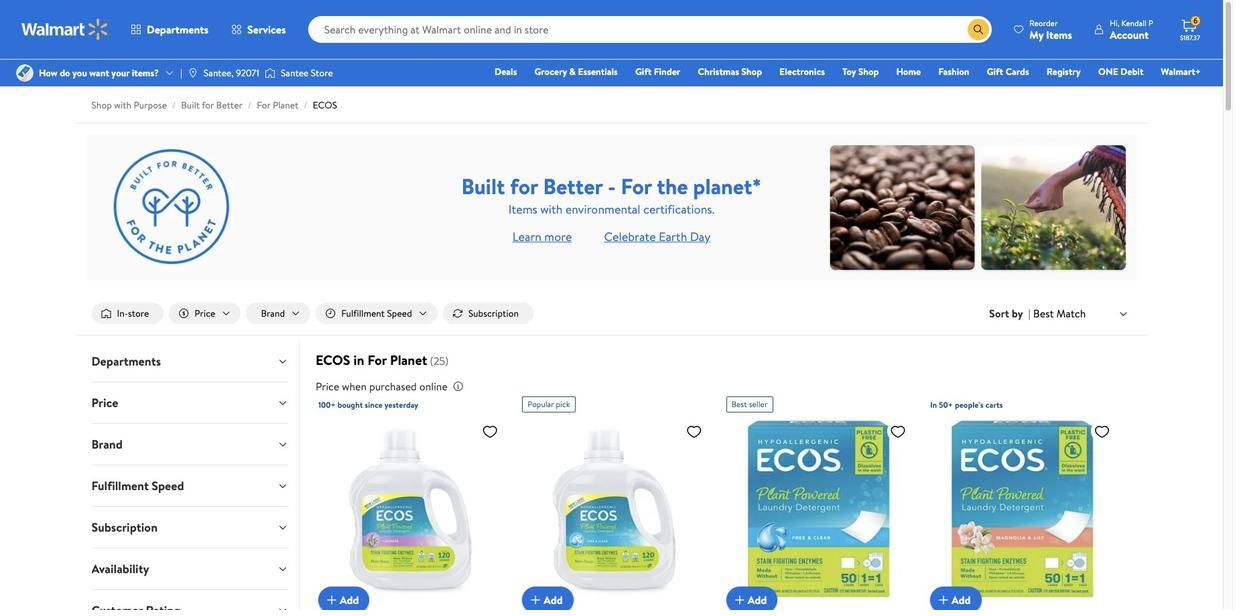 Task type: describe. For each thing, give the bounding box(es) containing it.
planet*
[[693, 171, 762, 201]]

learn more link
[[513, 228, 572, 245]]

add button for "ecos plant powered liquid laundry detergent with stain fighting enzymes, lavender, 120 loads, 110 ounce, hypoallergenic for sensitive skin" image
[[318, 588, 370, 611]]

toy shop
[[843, 65, 879, 78]]

cards
[[1006, 65, 1030, 78]]

speed inside sort and filter section element
[[387, 307, 412, 320]]

gift for gift cards
[[987, 65, 1004, 78]]

0 vertical spatial ecos
[[313, 99, 337, 112]]

shop with purpose / built for better / for planet / ecos
[[92, 99, 337, 112]]

&
[[570, 65, 576, 78]]

1 horizontal spatial planet
[[390, 351, 427, 369]]

fulfillment inside tab
[[92, 478, 149, 495]]

account
[[1110, 27, 1149, 42]]

add to cart image for in
[[936, 593, 952, 609]]

you
[[72, 66, 87, 80]]

add button for "ecos plant powered liquid laundry detergent with stain-fighting enzymes, free & clear, 120 loads, 110 ounce, hypoallergenic for sensitive skin" image at the bottom
[[522, 588, 574, 611]]

1 vertical spatial departments button
[[81, 341, 299, 382]]

sort
[[990, 306, 1010, 321]]

price inside sort and filter section element
[[195, 307, 215, 320]]

2 add to cart image from the left
[[528, 593, 544, 609]]

1 vertical spatial ecos
[[316, 351, 350, 369]]

add button for the ecos laundry detergent sheets, 50ct, magnolia & lily image
[[931, 588, 982, 611]]

electronics
[[780, 65, 825, 78]]

departments tab
[[81, 341, 299, 382]]

since
[[365, 400, 383, 411]]

shop for christmas shop
[[742, 65, 762, 78]]

registry link
[[1041, 64, 1087, 79]]

0 vertical spatial for
[[202, 99, 214, 112]]

built for better link
[[181, 99, 243, 112]]

$187.37
[[1181, 33, 1201, 42]]

6
[[1194, 15, 1198, 26]]

50+
[[939, 400, 953, 411]]

popular pick
[[528, 399, 570, 410]]

carts
[[986, 400, 1003, 411]]

in-store button
[[92, 303, 164, 325]]

0 vertical spatial departments button
[[119, 13, 220, 46]]

celebrate earth day link
[[604, 228, 711, 245]]

ecos laundry detergent sheets, 50ct, free & clear image
[[726, 418, 912, 604]]

price when purchased online
[[316, 379, 448, 394]]

1 horizontal spatial fulfillment speed button
[[316, 303, 438, 325]]

items inside reorder my items
[[1047, 27, 1073, 42]]

add for 100+ add to cart image
[[340, 593, 359, 608]]

popular
[[528, 399, 554, 410]]

built inside built for better - for the planet* items with environmental certifications.
[[462, 171, 505, 201]]

2 vertical spatial for
[[368, 351, 387, 369]]

deals
[[495, 65, 517, 78]]

when
[[342, 379, 367, 394]]

online
[[419, 379, 448, 394]]

availability button
[[81, 549, 299, 590]]

sort and filter section element
[[75, 292, 1148, 335]]

how do you want your items?
[[39, 66, 159, 80]]

for inside built for better - for the planet* items with environmental certifications.
[[510, 171, 538, 201]]

fulfillment speed inside tab
[[92, 478, 184, 495]]

in
[[354, 351, 364, 369]]

0 horizontal spatial shop
[[92, 99, 112, 112]]

built for better - for the planet* items with environmental certifications.
[[462, 171, 762, 218]]

100+ bought since yesterday
[[318, 400, 419, 411]]

walmart+ link
[[1155, 64, 1207, 79]]

0 horizontal spatial with
[[114, 99, 131, 112]]

grocery & essentials
[[535, 65, 618, 78]]

my
[[1030, 27, 1044, 42]]

add for second add to cart image from left
[[544, 593, 563, 608]]

0 horizontal spatial better
[[216, 99, 243, 112]]

bought
[[338, 400, 363, 411]]

price inside 'tab'
[[92, 395, 118, 412]]

best for best match
[[1034, 306, 1054, 321]]

6 $187.37
[[1181, 15, 1201, 42]]

your
[[112, 66, 130, 80]]

fashion
[[939, 65, 970, 78]]

items?
[[132, 66, 159, 80]]

Walmart Site-Wide search field
[[308, 16, 992, 43]]

subscription tab
[[81, 508, 299, 548]]

add to favorites list, ecos plant powered liquid laundry detergent with stain fighting enzymes, lavender, 120 loads, 110 ounce, hypoallergenic for sensitive skin image
[[482, 424, 498, 441]]

with inside built for better - for the planet* items with environmental certifications.
[[540, 201, 563, 218]]

| inside sort and filter section element
[[1029, 306, 1031, 321]]

brand for the bottom brand dropdown button
[[92, 436, 123, 453]]

fulfillment speed tab
[[81, 466, 299, 507]]

christmas
[[698, 65, 739, 78]]

electronics link
[[774, 64, 831, 79]]

best match
[[1034, 306, 1086, 321]]

gift finder link
[[629, 64, 687, 79]]

grocery & essentials link
[[529, 64, 624, 79]]

for planet link
[[257, 99, 299, 112]]

gift cards link
[[981, 64, 1036, 79]]

santee
[[281, 66, 309, 80]]

home
[[897, 65, 921, 78]]

fashion link
[[933, 64, 976, 79]]

christmas shop link
[[692, 64, 768, 79]]

shop with purpose link
[[92, 99, 167, 112]]

brand for the topmost brand dropdown button
[[261, 307, 285, 320]]

santee, 92071
[[204, 66, 259, 80]]

finder
[[654, 65, 681, 78]]

celebrate
[[604, 228, 656, 245]]

subscription inside dropdown button
[[92, 520, 158, 536]]

in 50+ people's carts
[[931, 400, 1003, 411]]

store
[[311, 66, 333, 80]]

sort by |
[[990, 306, 1031, 321]]

gift cards
[[987, 65, 1030, 78]]

in
[[931, 400, 937, 411]]

reorder my items
[[1030, 17, 1073, 42]]

walmart+
[[1161, 65, 1201, 78]]

deals link
[[489, 64, 523, 79]]

1 vertical spatial price button
[[81, 383, 299, 424]]

ecos plant powered liquid laundry detergent with stain fighting enzymes, lavender, 120 loads, 110 ounce, hypoallergenic for sensitive skin image
[[318, 418, 504, 604]]

purchased
[[369, 379, 417, 394]]

1 / from the left
[[172, 99, 176, 112]]

by
[[1012, 306, 1023, 321]]

legal information image
[[453, 382, 464, 392]]

services
[[247, 22, 286, 37]]

subscription inside button
[[469, 307, 519, 320]]

people's
[[955, 400, 984, 411]]

store
[[128, 307, 149, 320]]



Task type: vqa. For each thing, say whether or not it's contained in the screenshot.
the Options within the now $8.98 $12.64 options from $8.98 – $10.38
no



Task type: locate. For each thing, give the bounding box(es) containing it.
add to favorites list, ecos laundry detergent sheets, 50ct, free & clear image
[[890, 424, 906, 441]]

santee,
[[204, 66, 234, 80]]

fulfillment speed inside sort and filter section element
[[341, 307, 412, 320]]

0 vertical spatial best
[[1034, 306, 1054, 321]]

reorder
[[1030, 17, 1058, 28]]

seller
[[749, 399, 768, 410]]

4 add from the left
[[952, 593, 971, 608]]

2 horizontal spatial for
[[621, 171, 652, 201]]

0 vertical spatial price
[[195, 307, 215, 320]]

0 horizontal spatial gift
[[635, 65, 652, 78]]

1 horizontal spatial better
[[543, 171, 603, 201]]

fulfillment
[[341, 307, 385, 320], [92, 478, 149, 495]]

speed up the ecos in for planet (25)
[[387, 307, 412, 320]]

1 vertical spatial departments
[[92, 353, 161, 370]]

100+
[[318, 400, 336, 411]]

purpose
[[134, 99, 167, 112]]

 image for santee store
[[265, 66, 275, 80]]

one debit link
[[1093, 64, 1150, 79]]

one debit
[[1099, 65, 1144, 78]]

fulfillment speed up the ecos in for planet (25)
[[341, 307, 412, 320]]

gift finder
[[635, 65, 681, 78]]

for up learn
[[510, 171, 538, 201]]

with up the more
[[540, 201, 563, 218]]

0 horizontal spatial fulfillment speed button
[[81, 466, 299, 507]]

santee store
[[281, 66, 333, 80]]

1 vertical spatial fulfillment speed
[[92, 478, 184, 495]]

add to favorites list, ecos laundry detergent sheets, 50ct, magnolia & lily image
[[1094, 424, 1110, 441]]

 image left santee,
[[188, 68, 198, 78]]

departments up "items?"
[[147, 22, 209, 37]]

1 vertical spatial brand button
[[81, 424, 299, 465]]

learn
[[513, 228, 542, 245]]

gift left finder
[[635, 65, 652, 78]]

one
[[1099, 65, 1119, 78]]

add button for the ecos laundry detergent sheets, 50ct, free & clear image
[[726, 588, 778, 611]]

1 horizontal spatial brand
[[261, 307, 285, 320]]

for the planet.* items with environmental certifications & attributes. learn more.�� image
[[86, 134, 1137, 281]]

add button
[[318, 588, 370, 611], [522, 588, 574, 611], [726, 588, 778, 611], [931, 588, 982, 611]]

1 vertical spatial |
[[1029, 306, 1031, 321]]

1 horizontal spatial /
[[248, 99, 252, 112]]

fulfillment speed button up subscription tab
[[81, 466, 299, 507]]

 image
[[265, 66, 275, 80], [188, 68, 198, 78]]

price button up "departments" tab
[[169, 303, 241, 325]]

0 vertical spatial subscription
[[469, 307, 519, 320]]

0 horizontal spatial  image
[[188, 68, 198, 78]]

1 vertical spatial fulfillment
[[92, 478, 149, 495]]

1 horizontal spatial built
[[462, 171, 505, 201]]

price button down "departments" tab
[[81, 383, 299, 424]]

yesterday
[[385, 400, 419, 411]]

toy
[[843, 65, 856, 78]]

1 horizontal spatial price
[[195, 307, 215, 320]]

speed up subscription tab
[[152, 478, 184, 495]]

brand
[[261, 307, 285, 320], [92, 436, 123, 453]]

departments button
[[119, 13, 220, 46], [81, 341, 299, 382]]

0 vertical spatial departments
[[147, 22, 209, 37]]

(25)
[[430, 354, 449, 369]]

price button inside sort and filter section element
[[169, 303, 241, 325]]

match
[[1057, 306, 1086, 321]]

1 horizontal spatial |
[[1029, 306, 1031, 321]]

celebrate earth day
[[604, 228, 711, 245]]

for
[[202, 99, 214, 112], [510, 171, 538, 201]]

for right the -
[[621, 171, 652, 201]]

0 horizontal spatial |
[[180, 66, 182, 80]]

for right in
[[368, 351, 387, 369]]

want
[[89, 66, 109, 80]]

day
[[690, 228, 711, 245]]

1 vertical spatial speed
[[152, 478, 184, 495]]

speed
[[387, 307, 412, 320], [152, 478, 184, 495]]

1 vertical spatial items
[[509, 201, 538, 218]]

planet left the (25)
[[390, 351, 427, 369]]

1 vertical spatial built
[[462, 171, 505, 201]]

fulfillment speed button
[[316, 303, 438, 325], [81, 466, 299, 507]]

price button
[[169, 303, 241, 325], [81, 383, 299, 424]]

services button
[[220, 13, 297, 46]]

shop right christmas
[[742, 65, 762, 78]]

items up learn
[[509, 201, 538, 218]]

add for in's add to cart image
[[952, 593, 971, 608]]

better left the -
[[543, 171, 603, 201]]

best match button
[[1031, 305, 1132, 323]]

the
[[657, 171, 688, 201]]

0 vertical spatial fulfillment speed button
[[316, 303, 438, 325]]

shop for toy shop
[[859, 65, 879, 78]]

/
[[172, 99, 176, 112], [248, 99, 252, 112], [304, 99, 308, 112]]

0 vertical spatial with
[[114, 99, 131, 112]]

better
[[216, 99, 243, 112], [543, 171, 603, 201]]

departments button up "items?"
[[119, 13, 220, 46]]

for inside built for better - for the planet* items with environmental certifications.
[[621, 171, 652, 201]]

0 horizontal spatial items
[[509, 201, 538, 218]]

best inside dropdown button
[[1034, 306, 1054, 321]]

 image
[[16, 64, 34, 82]]

2 add from the left
[[544, 593, 563, 608]]

2 horizontal spatial shop
[[859, 65, 879, 78]]

1 horizontal spatial with
[[540, 201, 563, 218]]

0 horizontal spatial planet
[[273, 99, 299, 112]]

brand inside sort and filter section element
[[261, 307, 285, 320]]

registry
[[1047, 65, 1081, 78]]

christmas shop
[[698, 65, 762, 78]]

hi, kendall p account
[[1110, 17, 1154, 42]]

3 add button from the left
[[726, 588, 778, 611]]

2 horizontal spatial /
[[304, 99, 308, 112]]

0 vertical spatial better
[[216, 99, 243, 112]]

better down santee, 92071
[[216, 99, 243, 112]]

best right the by
[[1034, 306, 1054, 321]]

best left seller
[[732, 399, 747, 410]]

1 add button from the left
[[318, 588, 370, 611]]

ecos plant powered liquid laundry detergent with stain-fighting enzymes, free & clear, 120 loads, 110 ounce, hypoallergenic for sensitive skin image
[[522, 418, 708, 604]]

ecos in for planet (25)
[[316, 351, 449, 369]]

for
[[257, 99, 271, 112], [621, 171, 652, 201], [368, 351, 387, 369]]

kendall
[[1122, 17, 1147, 28]]

gift for gift finder
[[635, 65, 652, 78]]

4 add button from the left
[[931, 588, 982, 611]]

1 vertical spatial best
[[732, 399, 747, 410]]

2 add button from the left
[[522, 588, 574, 611]]

gift
[[635, 65, 652, 78], [987, 65, 1004, 78]]

0 horizontal spatial add to cart image
[[324, 593, 340, 609]]

1 add from the left
[[340, 593, 359, 608]]

ecos
[[313, 99, 337, 112], [316, 351, 350, 369]]

ecos link
[[313, 99, 337, 112]]

departments
[[147, 22, 209, 37], [92, 353, 161, 370]]

| right "items?"
[[180, 66, 182, 80]]

0 vertical spatial fulfillment speed
[[341, 307, 412, 320]]

3 / from the left
[[304, 99, 308, 112]]

learn more
[[513, 228, 572, 245]]

add to favorites list, ecos plant powered liquid laundry detergent with stain-fighting enzymes, free & clear, 120 loads, 110 ounce, hypoallergenic for sensitive skin image
[[686, 424, 702, 441]]

0 horizontal spatial fulfillment speed
[[92, 478, 184, 495]]

2 horizontal spatial add to cart image
[[936, 593, 952, 609]]

0 horizontal spatial /
[[172, 99, 176, 112]]

1 vertical spatial fulfillment speed button
[[81, 466, 299, 507]]

debit
[[1121, 65, 1144, 78]]

best for best seller
[[732, 399, 747, 410]]

1 vertical spatial price
[[316, 379, 339, 394]]

fulfillment speed up subscription tab
[[92, 478, 184, 495]]

1 vertical spatial subscription
[[92, 520, 158, 536]]

0 vertical spatial brand button
[[246, 303, 310, 325]]

1 horizontal spatial speed
[[387, 307, 412, 320]]

0 horizontal spatial price
[[92, 395, 118, 412]]

0 horizontal spatial for
[[257, 99, 271, 112]]

shop down want
[[92, 99, 112, 112]]

92071
[[236, 66, 259, 80]]

walmart image
[[21, 19, 109, 40]]

1 vertical spatial brand
[[92, 436, 123, 453]]

in-store
[[117, 307, 149, 320]]

ecos left in
[[316, 351, 350, 369]]

1 horizontal spatial best
[[1034, 306, 1054, 321]]

environmental
[[566, 201, 641, 218]]

1 horizontal spatial gift
[[987, 65, 1004, 78]]

1 horizontal spatial items
[[1047, 27, 1073, 42]]

fulfillment speed button up the ecos in for planet (25)
[[316, 303, 438, 325]]

1 vertical spatial with
[[540, 201, 563, 218]]

3 add to cart image from the left
[[936, 593, 952, 609]]

availability
[[92, 561, 149, 578]]

0 horizontal spatial speed
[[152, 478, 184, 495]]

gift left cards
[[987, 65, 1004, 78]]

2 horizontal spatial price
[[316, 379, 339, 394]]

toy shop link
[[837, 64, 885, 79]]

speed inside fulfillment speed tab
[[152, 478, 184, 495]]

0 horizontal spatial fulfillment
[[92, 478, 149, 495]]

in-
[[117, 307, 128, 320]]

hi,
[[1110, 17, 1120, 28]]

price tab
[[81, 383, 299, 424]]

0 vertical spatial price button
[[169, 303, 241, 325]]

brand button
[[246, 303, 310, 325], [81, 424, 299, 465]]

add to cart image for 100+
[[324, 593, 340, 609]]

1 vertical spatial planet
[[390, 351, 427, 369]]

departments down in-store button
[[92, 353, 161, 370]]

best seller
[[732, 399, 768, 410]]

 image right '92071'
[[265, 66, 275, 80]]

1 gift from the left
[[635, 65, 652, 78]]

grocery
[[535, 65, 567, 78]]

2 gift from the left
[[987, 65, 1004, 78]]

/ left ecos link
[[304, 99, 308, 112]]

0 horizontal spatial brand
[[92, 436, 123, 453]]

0 vertical spatial for
[[257, 99, 271, 112]]

essentials
[[578, 65, 618, 78]]

0 horizontal spatial for
[[202, 99, 214, 112]]

Search search field
[[308, 16, 992, 43]]

1 horizontal spatial add to cart image
[[528, 593, 544, 609]]

subscription
[[469, 307, 519, 320], [92, 520, 158, 536]]

add to cart image
[[732, 593, 748, 609]]

shop
[[742, 65, 762, 78], [859, 65, 879, 78], [92, 99, 112, 112]]

 image for santee, 92071
[[188, 68, 198, 78]]

/ left for planet link
[[248, 99, 252, 112]]

/ right purpose
[[172, 99, 176, 112]]

1 horizontal spatial shop
[[742, 65, 762, 78]]

1 vertical spatial for
[[621, 171, 652, 201]]

items inside built for better - for the planet* items with environmental certifications.
[[509, 201, 538, 218]]

0 horizontal spatial subscription
[[92, 520, 158, 536]]

ecos down store
[[313, 99, 337, 112]]

tab
[[81, 591, 299, 611]]

3 add from the left
[[748, 593, 767, 608]]

for down '92071'
[[257, 99, 271, 112]]

1 horizontal spatial fulfillment speed
[[341, 307, 412, 320]]

0 horizontal spatial best
[[732, 399, 747, 410]]

planet
[[273, 99, 299, 112], [390, 351, 427, 369]]

planet down santee
[[273, 99, 299, 112]]

0 vertical spatial items
[[1047, 27, 1073, 42]]

earth
[[659, 228, 687, 245]]

brand tab
[[81, 424, 299, 465]]

0 vertical spatial fulfillment
[[341, 307, 385, 320]]

subscription button
[[81, 508, 299, 548]]

departments inside tab
[[92, 353, 161, 370]]

ecos laundry detergent sheets, 50ct, magnolia & lily image
[[931, 418, 1116, 604]]

1 horizontal spatial fulfillment
[[341, 307, 385, 320]]

better inside built for better - for the planet* items with environmental certifications.
[[543, 171, 603, 201]]

0 vertical spatial brand
[[261, 307, 285, 320]]

0 vertical spatial speed
[[387, 307, 412, 320]]

1 horizontal spatial subscription
[[469, 307, 519, 320]]

fulfillment inside sort and filter section element
[[341, 307, 385, 320]]

1 vertical spatial for
[[510, 171, 538, 201]]

how
[[39, 66, 58, 80]]

| right the by
[[1029, 306, 1031, 321]]

certifications.
[[644, 201, 715, 218]]

0 horizontal spatial built
[[181, 99, 200, 112]]

1 add to cart image from the left
[[324, 593, 340, 609]]

add to cart image
[[324, 593, 340, 609], [528, 593, 544, 609], [936, 593, 952, 609]]

departments button up price 'tab'
[[81, 341, 299, 382]]

for down santee,
[[202, 99, 214, 112]]

-
[[608, 171, 616, 201]]

availability tab
[[81, 549, 299, 590]]

pick
[[556, 399, 570, 410]]

with left purpose
[[114, 99, 131, 112]]

1 horizontal spatial  image
[[265, 66, 275, 80]]

2 vertical spatial price
[[92, 395, 118, 412]]

shop right toy
[[859, 65, 879, 78]]

search icon image
[[973, 24, 984, 35]]

2 / from the left
[[248, 99, 252, 112]]

brand inside tab
[[92, 436, 123, 453]]

0 vertical spatial |
[[180, 66, 182, 80]]

add for add to cart icon
[[748, 593, 767, 608]]

0 vertical spatial built
[[181, 99, 200, 112]]

with
[[114, 99, 131, 112], [540, 201, 563, 218]]

1 vertical spatial better
[[543, 171, 603, 201]]

1 horizontal spatial for
[[368, 351, 387, 369]]

items right my
[[1047, 27, 1073, 42]]

subscription button
[[443, 303, 534, 325]]

0 vertical spatial planet
[[273, 99, 299, 112]]

add
[[340, 593, 359, 608], [544, 593, 563, 608], [748, 593, 767, 608], [952, 593, 971, 608]]

1 horizontal spatial for
[[510, 171, 538, 201]]



